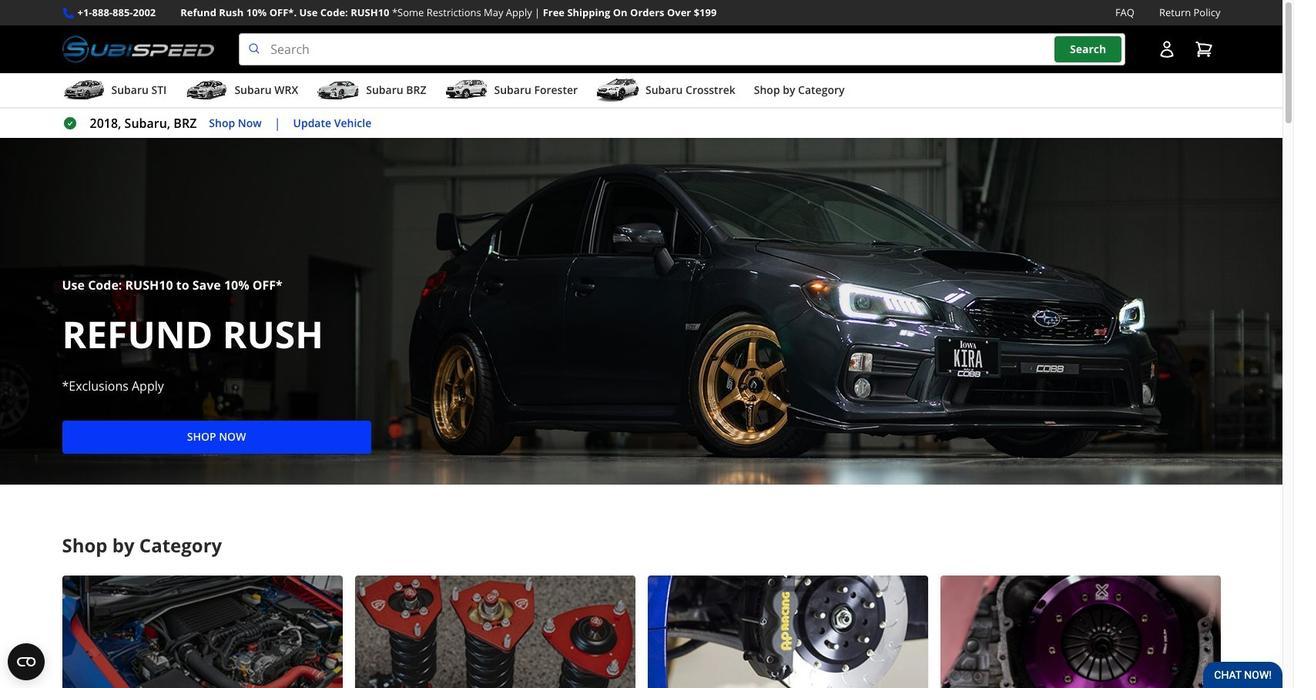 Task type: vqa. For each thing, say whether or not it's contained in the screenshot.
Brakes 'IMAGE' on the right of the page
yes



Task type: describe. For each thing, give the bounding box(es) containing it.
suspension image
[[355, 576, 635, 688]]

a subaru forester thumbnail image image
[[445, 79, 488, 102]]

a subaru sti thumbnail image image
[[62, 79, 105, 102]]

drivetrain image
[[940, 576, 1221, 688]]

button image
[[1158, 40, 1176, 59]]

search input field
[[239, 33, 1125, 66]]

open widget image
[[8, 643, 45, 680]]



Task type: locate. For each thing, give the bounding box(es) containing it.
brakes image
[[648, 576, 928, 688]]

engine image
[[62, 576, 342, 688]]

a subaru crosstrek thumbnail image image
[[596, 79, 639, 102]]

subispeed logo image
[[62, 33, 214, 66]]

a subaru wrx thumbnail image image
[[185, 79, 228, 102]]

a subaru brz thumbnail image image
[[317, 79, 360, 102]]

refund rush tax sale image
[[0, 138, 1283, 485]]



